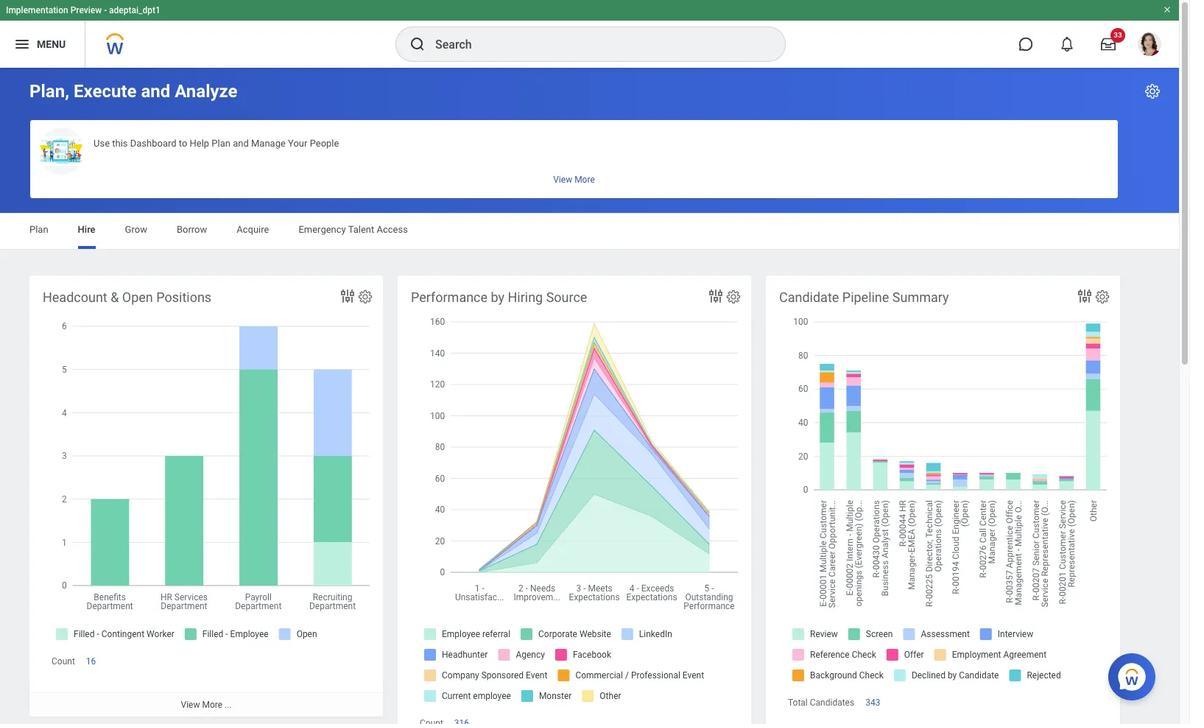Task type: locate. For each thing, give the bounding box(es) containing it.
1 horizontal spatial and
[[233, 138, 249, 149]]

menu
[[37, 38, 66, 50]]

plan
[[212, 138, 231, 149], [29, 224, 48, 235]]

hire
[[78, 224, 95, 235]]

candidates
[[810, 698, 855, 708]]

view more ...
[[181, 700, 232, 710]]

search image
[[409, 35, 427, 53]]

16
[[86, 657, 96, 667]]

0 vertical spatial plan
[[212, 138, 231, 149]]

0 horizontal spatial and
[[141, 81, 170, 102]]

your
[[288, 138, 308, 149]]

tab list inside the plan, execute and analyze main content
[[15, 214, 1165, 249]]

headcount
[[43, 290, 107, 305]]

0 vertical spatial and
[[141, 81, 170, 102]]

and left analyze
[[141, 81, 170, 102]]

0 horizontal spatial plan
[[29, 224, 48, 235]]

implementation preview -   adeptai_dpt1
[[6, 5, 161, 15]]

dashboard
[[130, 138, 177, 149]]

plan left hire
[[29, 224, 48, 235]]

configure and view chart data image left configure performance by hiring source icon
[[707, 287, 725, 305]]

1 horizontal spatial configure and view chart data image
[[1076, 287, 1094, 305]]

view more ... link
[[29, 693, 383, 717]]

tab list
[[15, 214, 1165, 249]]

1 configure and view chart data image from the left
[[707, 287, 725, 305]]

and
[[141, 81, 170, 102], [233, 138, 249, 149]]

1 vertical spatial and
[[233, 138, 249, 149]]

configure and view chart data image
[[707, 287, 725, 305], [1076, 287, 1094, 305]]

plan, execute and analyze main content
[[0, 68, 1180, 724]]

33 button
[[1093, 28, 1126, 60]]

view
[[181, 700, 200, 710]]

count
[[52, 657, 75, 667]]

notifications large image
[[1060, 37, 1075, 52]]

configure and view chart data image
[[339, 287, 357, 305]]

acquire
[[237, 224, 269, 235]]

0 horizontal spatial configure and view chart data image
[[707, 287, 725, 305]]

1 vertical spatial plan
[[29, 224, 48, 235]]

configure candidate pipeline summary image
[[1095, 289, 1111, 305]]

candidate pipeline summary
[[780, 290, 949, 305]]

performance by hiring source
[[411, 290, 588, 305]]

source
[[546, 290, 588, 305]]

help
[[190, 138, 209, 149]]

pipeline
[[843, 290, 890, 305]]

Search Workday  search field
[[435, 28, 755, 60]]

close environment banner image
[[1163, 5, 1172, 14]]

configure and view chart data image inside candidate pipeline summary element
[[1076, 287, 1094, 305]]

and left the 'manage'
[[233, 138, 249, 149]]

total candidates
[[788, 698, 855, 708]]

1 horizontal spatial plan
[[212, 138, 231, 149]]

execute
[[74, 81, 137, 102]]

33
[[1114, 31, 1123, 39]]

plan,
[[29, 81, 69, 102]]

access
[[377, 224, 408, 235]]

performance by hiring source element
[[398, 276, 752, 724]]

use this dashboard to help plan and manage your people button
[[30, 120, 1118, 198]]

open
[[122, 290, 153, 305]]

total
[[788, 698, 808, 708]]

tab list containing plan
[[15, 214, 1165, 249]]

configure and view chart data image for performance by hiring source
[[707, 287, 725, 305]]

borrow
[[177, 224, 207, 235]]

343 button
[[866, 697, 883, 709]]

menu button
[[0, 21, 85, 68]]

plan, execute and analyze
[[29, 81, 238, 102]]

candidate pipeline summary element
[[766, 276, 1121, 724]]

grow
[[125, 224, 147, 235]]

-
[[104, 5, 107, 15]]

this
[[112, 138, 128, 149]]

configure and view chart data image inside performance by hiring source element
[[707, 287, 725, 305]]

plan right the help
[[212, 138, 231, 149]]

configure and view chart data image left configure candidate pipeline summary icon on the top of page
[[1076, 287, 1094, 305]]

2 configure and view chart data image from the left
[[1076, 287, 1094, 305]]



Task type: vqa. For each thing, say whether or not it's contained in the screenshot.
the right Career
no



Task type: describe. For each thing, give the bounding box(es) containing it.
hiring
[[508, 290, 543, 305]]

use
[[94, 138, 110, 149]]

emergency talent access
[[299, 224, 408, 235]]

justify image
[[13, 35, 31, 53]]

16 button
[[86, 656, 98, 668]]

&
[[111, 290, 119, 305]]

configure headcount & open positions image
[[357, 289, 374, 305]]

emergency
[[299, 224, 346, 235]]

...
[[225, 700, 232, 710]]

inbox large image
[[1102, 37, 1116, 52]]

by
[[491, 290, 505, 305]]

use this dashboard to help plan and manage your people
[[94, 138, 339, 149]]

configure and view chart data image for candidate pipeline summary
[[1076, 287, 1094, 305]]

analyze
[[175, 81, 238, 102]]

343
[[866, 698, 881, 708]]

menu banner
[[0, 0, 1180, 68]]

headcount & open positions
[[43, 290, 212, 305]]

to
[[179, 138, 187, 149]]

implementation
[[6, 5, 68, 15]]

headcount & open positions element
[[29, 276, 383, 717]]

adeptai_dpt1
[[109, 5, 161, 15]]

and inside use this dashboard to help plan and manage your people button
[[233, 138, 249, 149]]

talent
[[348, 224, 374, 235]]

people
[[310, 138, 339, 149]]

plan inside button
[[212, 138, 231, 149]]

performance
[[411, 290, 488, 305]]

profile logan mcneil image
[[1138, 32, 1162, 59]]

plan inside tab list
[[29, 224, 48, 235]]

configure performance by hiring source image
[[726, 289, 742, 305]]

preview
[[70, 5, 102, 15]]

positions
[[156, 290, 212, 305]]

configure this page image
[[1144, 83, 1162, 100]]

more
[[202, 700, 223, 710]]

candidate
[[780, 290, 839, 305]]

manage
[[251, 138, 286, 149]]

summary
[[893, 290, 949, 305]]



